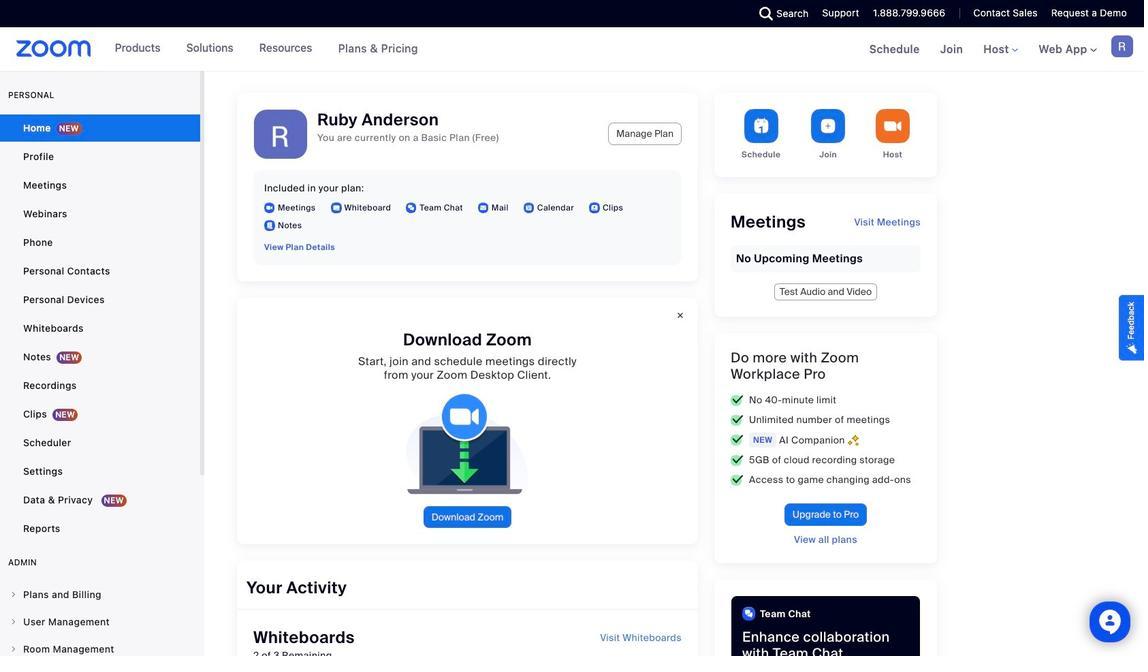 Task type: vqa. For each thing, say whether or not it's contained in the screenshot.
Webinars LINK
no



Task type: describe. For each thing, give the bounding box(es) containing it.
profile picture image
[[1112, 35, 1134, 57]]

1 check box image from the top
[[731, 395, 744, 406]]

product information navigation
[[105, 27, 429, 71]]

team chat image
[[743, 607, 756, 620]]

profile.zoom_meetings image
[[264, 202, 275, 213]]

meetings navigation
[[860, 27, 1145, 72]]

profile.zoom_calendar image
[[524, 202, 535, 213]]

1 menu item from the top
[[0, 582, 200, 608]]

1 check box image from the top
[[731, 435, 744, 446]]

3 menu item from the top
[[0, 636, 200, 656]]

profile.zoom_mail image
[[478, 202, 489, 213]]

zoom logo image
[[16, 40, 91, 57]]

advanced feature image
[[848, 434, 859, 446]]



Task type: locate. For each thing, give the bounding box(es) containing it.
right image up right icon
[[10, 591, 18, 599]]

check box image
[[731, 395, 744, 406], [731, 415, 744, 426], [731, 475, 744, 486]]

join image
[[812, 109, 846, 143]]

1 vertical spatial check box image
[[731, 415, 744, 426]]

2 check box image from the top
[[731, 455, 744, 466]]

schedule image
[[745, 109, 779, 143]]

0 vertical spatial right image
[[10, 591, 18, 599]]

personal menu menu
[[0, 114, 200, 544]]

banner
[[0, 27, 1145, 72]]

0 vertical spatial menu item
[[0, 582, 200, 608]]

1 vertical spatial check box image
[[731, 455, 744, 466]]

1 vertical spatial menu item
[[0, 609, 200, 635]]

right image down right icon
[[10, 645, 18, 653]]

profile.zoom_notes image
[[264, 220, 275, 231]]

2 check box image from the top
[[731, 415, 744, 426]]

2 right image from the top
[[10, 645, 18, 653]]

0 vertical spatial check box image
[[731, 435, 744, 446]]

check box image
[[731, 435, 744, 446], [731, 455, 744, 466]]

profile.zoom_team_chat image
[[406, 202, 417, 213]]

2 menu item from the top
[[0, 609, 200, 635]]

2 vertical spatial check box image
[[731, 475, 744, 486]]

host image
[[876, 109, 910, 143]]

2 vertical spatial menu item
[[0, 636, 200, 656]]

right image
[[10, 618, 18, 626]]

download zoom image
[[396, 393, 540, 495]]

right image
[[10, 591, 18, 599], [10, 645, 18, 653]]

admin menu menu
[[0, 582, 200, 656]]

1 vertical spatial right image
[[10, 645, 18, 653]]

3 check box image from the top
[[731, 475, 744, 486]]

1 right image from the top
[[10, 591, 18, 599]]

0 vertical spatial check box image
[[731, 395, 744, 406]]

menu item
[[0, 582, 200, 608], [0, 609, 200, 635], [0, 636, 200, 656]]

profile.zoom_clips image
[[589, 202, 600, 213]]

profile.zoom_whiteboard image
[[331, 202, 342, 213]]

avatar image
[[254, 110, 307, 163]]



